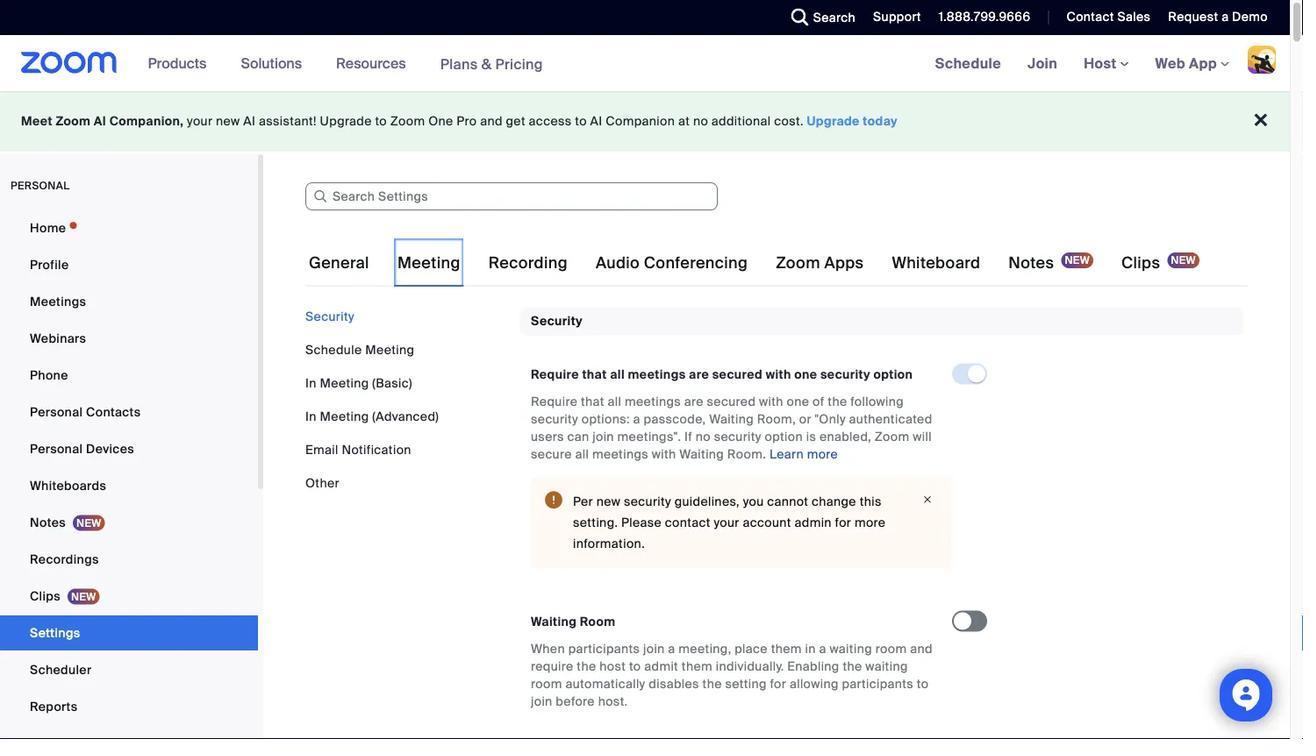 Task type: describe. For each thing, give the bounding box(es) containing it.
room.
[[728, 447, 766, 463]]

change
[[812, 494, 857, 510]]

personal contacts link
[[0, 395, 258, 430]]

meet zoom ai companion, footer
[[0, 91, 1290, 152]]

email notification link
[[305, 442, 411, 458]]

search button
[[778, 0, 860, 35]]

require
[[531, 659, 574, 675]]

companion,
[[109, 113, 184, 129]]

security inside menu bar
[[305, 309, 354, 325]]

of
[[813, 394, 825, 410]]

account
[[743, 515, 792, 531]]

admit
[[644, 659, 679, 675]]

2 vertical spatial all
[[575, 447, 589, 463]]

1 vertical spatial them
[[682, 659, 713, 675]]

meetings link
[[0, 284, 258, 319]]

zoom left one
[[390, 113, 425, 129]]

the up automatically
[[577, 659, 596, 675]]

webinars link
[[0, 321, 258, 356]]

phone
[[30, 367, 68, 384]]

general
[[309, 253, 369, 273]]

cannot
[[767, 494, 809, 510]]

if
[[685, 429, 693, 445]]

require for require that all meetings are secured with one of the following security options: a passcode, waiting room, or "only authenticated users can join meetings". if no security option is enabled, zoom will secure all meetings with waiting room.
[[531, 394, 578, 410]]

schedule for schedule meeting
[[305, 342, 362, 358]]

1 upgrade from the left
[[320, 113, 372, 129]]

that for require that all meetings are secured with one of the following security options: a passcode, waiting room, or "only authenticated users can join meetings". if no security option is enabled, zoom will secure all meetings with waiting room.
[[581, 394, 605, 410]]

and inside the meet zoom ai companion, footer
[[480, 113, 503, 129]]

security up room.
[[714, 429, 762, 445]]

allowing
[[790, 677, 839, 693]]

additional
[[712, 113, 771, 129]]

zoom inside "tabs of my account settings page" tab list
[[776, 253, 821, 273]]

security inside per new security guidelines, you cannot change this setting. please contact your account admin for more information.
[[624, 494, 671, 510]]

clips inside "tabs of my account settings page" tab list
[[1122, 253, 1161, 273]]

webinars
[[30, 330, 86, 347]]

meeting,
[[679, 642, 732, 658]]

join inside "require that all meetings are secured with one of the following security options: a passcode, waiting room, or "only authenticated users can join meetings". if no security option is enabled, zoom will secure all meetings with waiting room."
[[593, 429, 614, 445]]

at
[[678, 113, 690, 129]]

1 horizontal spatial security
[[531, 313, 583, 330]]

host
[[1084, 54, 1120, 72]]

meeting for schedule meeting
[[365, 342, 415, 358]]

3 ai from the left
[[590, 113, 603, 129]]

waiting room
[[531, 614, 616, 631]]

profile picture image
[[1248, 46, 1276, 74]]

zoom logo image
[[21, 52, 117, 74]]

new inside per new security guidelines, you cannot change this setting. please contact your account admin for more information.
[[597, 494, 621, 510]]

pro
[[457, 113, 477, 129]]

solutions
[[241, 54, 302, 72]]

personal menu menu
[[0, 211, 258, 727]]

can
[[567, 429, 589, 445]]

2 vertical spatial waiting
[[531, 614, 577, 631]]

sales
[[1118, 9, 1151, 25]]

conferencing
[[644, 253, 748, 273]]

2 upgrade from the left
[[807, 113, 860, 129]]

meeting inside "tabs of my account settings page" tab list
[[398, 253, 461, 273]]

schedule meeting link
[[305, 342, 415, 358]]

per new security guidelines, you cannot change this setting. please contact your account admin for more information.
[[573, 494, 886, 552]]

in meeting (advanced) link
[[305, 409, 439, 425]]

in
[[805, 642, 816, 658]]

devices
[[86, 441, 134, 457]]

request a demo
[[1169, 9, 1268, 25]]

contact
[[1067, 9, 1115, 25]]

1 ai from the left
[[94, 113, 106, 129]]

settings
[[30, 625, 80, 642]]

are for security
[[689, 367, 709, 383]]

a inside "require that all meetings are secured with one of the following security options: a passcode, waiting room, or "only authenticated users can join meetings". if no security option is enabled, zoom will secure all meetings with waiting room."
[[633, 412, 641, 428]]

companion
[[606, 113, 675, 129]]

setting.
[[573, 515, 618, 531]]

Search Settings text field
[[305, 183, 718, 211]]

contacts
[[86, 404, 141, 420]]

0 vertical spatial waiting
[[709, 412, 754, 428]]

your inside the meet zoom ai companion, footer
[[187, 113, 213, 129]]

secure
[[531, 447, 572, 463]]

cost.
[[774, 113, 804, 129]]

all for require that all meetings are secured with one security option
[[610, 367, 625, 383]]

0 vertical spatial more
[[807, 447, 838, 463]]

banner containing products
[[0, 35, 1290, 93]]

tabs of my account settings page tab list
[[305, 239, 1203, 288]]

reports link
[[0, 690, 258, 725]]

audio conferencing
[[596, 253, 748, 273]]

pricing
[[495, 55, 543, 73]]

0 vertical spatial waiting
[[830, 642, 872, 658]]

personal contacts
[[30, 404, 141, 420]]

products button
[[148, 35, 215, 91]]

zoom right meet
[[56, 113, 91, 129]]

notes inside the notes link
[[30, 515, 66, 531]]

other
[[305, 475, 340, 492]]

menu bar containing security
[[305, 308, 507, 492]]

will
[[913, 429, 932, 445]]

warning image
[[545, 492, 563, 509]]

meet
[[21, 113, 53, 129]]

place
[[735, 642, 768, 658]]

reports
[[30, 699, 78, 715]]

get
[[506, 113, 526, 129]]

notes link
[[0, 506, 258, 541]]

request
[[1169, 9, 1219, 25]]

before
[[556, 694, 595, 710]]

per
[[573, 494, 593, 510]]

learn more
[[770, 447, 838, 463]]

assistant!
[[259, 113, 317, 129]]

in meeting (basic) link
[[305, 375, 412, 391]]

in meeting (advanced)
[[305, 409, 439, 425]]

1.888.799.9666 button up schedule link
[[939, 9, 1031, 25]]

email notification
[[305, 442, 411, 458]]

scheduler link
[[0, 653, 258, 688]]

enabling
[[788, 659, 840, 675]]

option inside "require that all meetings are secured with one of the following security options: a passcode, waiting room, or "only authenticated users can join meetings". if no security option is enabled, zoom will secure all meetings with waiting room."
[[765, 429, 803, 445]]

a up admit
[[668, 642, 676, 658]]

plans
[[440, 55, 478, 73]]

admin
[[795, 515, 832, 531]]

0 vertical spatial option
[[874, 367, 913, 383]]

is
[[806, 429, 816, 445]]

guidelines,
[[675, 494, 740, 510]]

join link
[[1015, 35, 1071, 91]]

meetings".
[[618, 429, 681, 445]]

join
[[1028, 54, 1058, 72]]

contact sales
[[1067, 9, 1151, 25]]

access
[[529, 113, 572, 129]]

host button
[[1084, 54, 1129, 72]]

schedule for schedule
[[935, 54, 1002, 72]]

1 vertical spatial join
[[643, 642, 665, 658]]

new inside the meet zoom ai companion, footer
[[216, 113, 240, 129]]

a right in
[[819, 642, 827, 658]]

search
[[813, 9, 856, 25]]

meetings
[[30, 294, 86, 310]]

following
[[851, 394, 904, 410]]

personal devices link
[[0, 432, 258, 467]]



Task type: locate. For each thing, give the bounding box(es) containing it.
1 require from the top
[[531, 367, 579, 383]]

1 horizontal spatial room
[[876, 642, 907, 658]]

(advanced)
[[372, 409, 439, 425]]

require inside "require that all meetings are secured with one of the following security options: a passcode, waiting room, or "only authenticated users can join meetings". if no security option is enabled, zoom will secure all meetings with waiting room."
[[531, 394, 578, 410]]

meetings for require that all meetings are secured with one of the following security options: a passcode, waiting room, or "only authenticated users can join meetings". if no security option is enabled, zoom will secure all meetings with waiting room.
[[625, 394, 681, 410]]

1 vertical spatial no
[[696, 429, 711, 445]]

option up following
[[874, 367, 913, 383]]

this
[[860, 494, 882, 510]]

1 vertical spatial new
[[597, 494, 621, 510]]

2 vertical spatial meetings
[[592, 447, 649, 463]]

join up admit
[[643, 642, 665, 658]]

or
[[799, 412, 812, 428]]

2 vertical spatial join
[[531, 694, 553, 710]]

information.
[[573, 536, 645, 552]]

1 vertical spatial more
[[855, 515, 886, 531]]

1 in from the top
[[305, 375, 317, 391]]

room right in
[[876, 642, 907, 658]]

whiteboards
[[30, 478, 106, 494]]

for inside the when participants join a meeting, place them in a waiting room and require the host to admit them individually. enabling the waiting room automatically disables the setting for allowing participants to join before host.
[[770, 677, 787, 693]]

0 horizontal spatial clips
[[30, 589, 61, 605]]

1 vertical spatial one
[[787, 394, 810, 410]]

upgrade down product information navigation
[[320, 113, 372, 129]]

for down change at the right bottom of the page
[[835, 515, 852, 531]]

ai
[[94, 113, 106, 129], [243, 113, 256, 129], [590, 113, 603, 129]]

host
[[600, 659, 626, 675]]

them left in
[[771, 642, 802, 658]]

upgrade
[[320, 113, 372, 129], [807, 113, 860, 129]]

recordings
[[30, 552, 99, 568]]

product information navigation
[[135, 35, 556, 93]]

1 vertical spatial waiting
[[680, 447, 724, 463]]

participants
[[568, 642, 640, 658], [842, 677, 914, 693]]

demo
[[1232, 9, 1268, 25]]

0 vertical spatial for
[[835, 515, 852, 531]]

schedule inside meetings navigation
[[935, 54, 1002, 72]]

waiting right in
[[830, 642, 872, 658]]

0 horizontal spatial upgrade
[[320, 113, 372, 129]]

options:
[[582, 412, 630, 428]]

security up of
[[821, 367, 871, 383]]

security element
[[520, 308, 1244, 740]]

secured for of
[[707, 394, 756, 410]]

no inside "require that all meetings are secured with one of the following security options: a passcode, waiting room, or "only authenticated users can join meetings". if no security option is enabled, zoom will secure all meetings with waiting room."
[[696, 429, 711, 445]]

0 vertical spatial personal
[[30, 404, 83, 420]]

all for require that all meetings are secured with one of the following security options: a passcode, waiting room, or "only authenticated users can join meetings". if no security option is enabled, zoom will secure all meetings with waiting room.
[[608, 394, 622, 410]]

2 personal from the top
[[30, 441, 83, 457]]

2 in from the top
[[305, 409, 317, 425]]

1 horizontal spatial clips
[[1122, 253, 1161, 273]]

option
[[874, 367, 913, 383], [765, 429, 803, 445]]

waiting up when
[[531, 614, 577, 631]]

security up the please
[[624, 494, 671, 510]]

0 horizontal spatial schedule
[[305, 342, 362, 358]]

no inside the meet zoom ai companion, footer
[[693, 113, 708, 129]]

zoom left apps at the right top
[[776, 253, 821, 273]]

2 horizontal spatial join
[[643, 642, 665, 658]]

room down require
[[531, 677, 562, 693]]

your right the companion,
[[187, 113, 213, 129]]

with for of
[[759, 394, 784, 410]]

your down guidelines,
[[714, 515, 740, 531]]

0 vertical spatial require
[[531, 367, 579, 383]]

learn
[[770, 447, 804, 463]]

security up users
[[531, 412, 578, 428]]

1 vertical spatial are
[[684, 394, 704, 410]]

0 vertical spatial and
[[480, 113, 503, 129]]

one
[[795, 367, 817, 383], [787, 394, 810, 410]]

0 vertical spatial secured
[[712, 367, 763, 383]]

room
[[876, 642, 907, 658], [531, 677, 562, 693]]

one inside "require that all meetings are secured with one of the following security options: a passcode, waiting room, or "only authenticated users can join meetings". if no security option is enabled, zoom will secure all meetings with waiting room."
[[787, 394, 810, 410]]

secured for security
[[712, 367, 763, 383]]

0 horizontal spatial your
[[187, 113, 213, 129]]

0 vertical spatial them
[[771, 642, 802, 658]]

for inside per new security guidelines, you cannot change this setting. please contact your account admin for more information.
[[835, 515, 852, 531]]

schedule down security link on the top of the page
[[305, 342, 362, 358]]

1 vertical spatial all
[[608, 394, 622, 410]]

no right if
[[696, 429, 711, 445]]

menu bar
[[305, 308, 507, 492]]

other link
[[305, 475, 340, 492]]

waiting
[[830, 642, 872, 658], [866, 659, 908, 675]]

apps
[[825, 253, 864, 273]]

0 vertical spatial no
[[693, 113, 708, 129]]

0 vertical spatial join
[[593, 429, 614, 445]]

a left demo
[[1222, 9, 1229, 25]]

1 horizontal spatial notes
[[1009, 253, 1055, 273]]

secured down require that all meetings are secured with one security option
[[707, 394, 756, 410]]

participants up host
[[568, 642, 640, 658]]

are for of
[[684, 394, 704, 410]]

1.888.799.9666 button up join
[[926, 0, 1035, 35]]

1 vertical spatial require
[[531, 394, 578, 410]]

with for security
[[766, 367, 791, 383]]

ai left assistant!
[[243, 113, 256, 129]]

upgrade right cost.
[[807, 113, 860, 129]]

1 vertical spatial schedule
[[305, 342, 362, 358]]

web app button
[[1156, 54, 1230, 72]]

"only
[[815, 412, 846, 428]]

in up the "email"
[[305, 409, 317, 425]]

0 vertical spatial participants
[[568, 642, 640, 658]]

security
[[821, 367, 871, 383], [531, 412, 578, 428], [714, 429, 762, 445], [624, 494, 671, 510]]

0 horizontal spatial participants
[[568, 642, 640, 658]]

0 horizontal spatial security
[[305, 309, 354, 325]]

that for require that all meetings are secured with one security option
[[582, 367, 607, 383]]

one up or at the bottom right
[[787, 394, 810, 410]]

1 horizontal spatial option
[[874, 367, 913, 383]]

passcode,
[[644, 412, 706, 428]]

close image
[[917, 492, 938, 508]]

waiting
[[709, 412, 754, 428], [680, 447, 724, 463], [531, 614, 577, 631]]

solutions button
[[241, 35, 310, 91]]

1 vertical spatial clips
[[30, 589, 61, 605]]

with
[[766, 367, 791, 383], [759, 394, 784, 410], [652, 447, 676, 463]]

meeting for in meeting (basic)
[[320, 375, 369, 391]]

whiteboard
[[892, 253, 981, 273]]

users
[[531, 429, 564, 445]]

plans & pricing
[[440, 55, 543, 73]]

option up the learn
[[765, 429, 803, 445]]

more inside per new security guidelines, you cannot change this setting. please contact your account admin for more information.
[[855, 515, 886, 531]]

per new security guidelines, you cannot change this setting. please contact your account admin for more information. alert
[[531, 478, 952, 569]]

scheduler
[[30, 662, 92, 678]]

new
[[216, 113, 240, 129], [597, 494, 621, 510]]

(basic)
[[372, 375, 412, 391]]

1 vertical spatial that
[[581, 394, 605, 410]]

that inside "require that all meetings are secured with one of the following security options: a passcode, waiting room, or "only authenticated users can join meetings". if no security option is enabled, zoom will secure all meetings with waiting room."
[[581, 394, 605, 410]]

1 horizontal spatial them
[[771, 642, 802, 658]]

0 vertical spatial room
[[876, 642, 907, 658]]

no right at
[[693, 113, 708, 129]]

the
[[828, 394, 847, 410], [577, 659, 596, 675], [843, 659, 862, 675], [703, 677, 722, 693]]

0 vertical spatial in
[[305, 375, 317, 391]]

0 vertical spatial notes
[[1009, 253, 1055, 273]]

0 vertical spatial with
[[766, 367, 791, 383]]

zoom down authenticated
[[875, 429, 910, 445]]

1 vertical spatial meetings
[[625, 394, 681, 410]]

personal for personal devices
[[30, 441, 83, 457]]

1 vertical spatial participants
[[842, 677, 914, 693]]

0 vertical spatial clips
[[1122, 253, 1161, 273]]

0 vertical spatial all
[[610, 367, 625, 383]]

zoom apps
[[776, 253, 864, 273]]

0 vertical spatial new
[[216, 113, 240, 129]]

participants right the allowing
[[842, 677, 914, 693]]

1 vertical spatial your
[[714, 515, 740, 531]]

security up schedule meeting
[[305, 309, 354, 325]]

resources
[[336, 54, 406, 72]]

your inside per new security guidelines, you cannot change this setting. please contact your account admin for more information.
[[714, 515, 740, 531]]

the left setting
[[703, 677, 722, 693]]

enabled,
[[820, 429, 872, 445]]

2 require from the top
[[531, 394, 578, 410]]

0 horizontal spatial them
[[682, 659, 713, 675]]

0 horizontal spatial new
[[216, 113, 240, 129]]

1 vertical spatial personal
[[30, 441, 83, 457]]

0 horizontal spatial more
[[807, 447, 838, 463]]

for
[[835, 515, 852, 531], [770, 677, 787, 693]]

require for require that all meetings are secured with one security option
[[531, 367, 579, 383]]

web app
[[1156, 54, 1217, 72]]

2 ai from the left
[[243, 113, 256, 129]]

home
[[30, 220, 66, 236]]

personal for personal contacts
[[30, 404, 83, 420]]

all
[[610, 367, 625, 383], [608, 394, 622, 410], [575, 447, 589, 463]]

plans & pricing link
[[440, 55, 543, 73], [440, 55, 543, 73]]

0 vertical spatial are
[[689, 367, 709, 383]]

ai left companion on the top
[[590, 113, 603, 129]]

0 vertical spatial your
[[187, 113, 213, 129]]

0 horizontal spatial room
[[531, 677, 562, 693]]

are
[[689, 367, 709, 383], [684, 394, 704, 410]]

join
[[593, 429, 614, 445], [643, 642, 665, 658], [531, 694, 553, 710]]

waiting down if
[[680, 447, 724, 463]]

one up of
[[795, 367, 817, 383]]

support
[[873, 9, 921, 25]]

1 horizontal spatial upgrade
[[807, 113, 860, 129]]

profile
[[30, 257, 69, 273]]

phone link
[[0, 358, 258, 393]]

join down the 'options:'
[[593, 429, 614, 445]]

in
[[305, 375, 317, 391], [305, 409, 317, 425]]

1 horizontal spatial new
[[597, 494, 621, 510]]

home link
[[0, 211, 258, 246]]

1 horizontal spatial your
[[714, 515, 740, 531]]

upgrade today link
[[807, 113, 898, 129]]

banner
[[0, 35, 1290, 93]]

0 vertical spatial meetings
[[628, 367, 686, 383]]

security down "recording"
[[531, 313, 583, 330]]

new up setting.
[[597, 494, 621, 510]]

1 vertical spatial secured
[[707, 394, 756, 410]]

in meeting (basic)
[[305, 375, 412, 391]]

join left "before"
[[531, 694, 553, 710]]

one for security
[[795, 367, 817, 383]]

secured up "require that all meetings are secured with one of the following security options: a passcode, waiting room, or "only authenticated users can join meetings". if no security option is enabled, zoom will secure all meetings with waiting room."
[[712, 367, 763, 383]]

security
[[305, 309, 354, 325], [531, 313, 583, 330]]

1 horizontal spatial and
[[910, 642, 933, 658]]

1 horizontal spatial ai
[[243, 113, 256, 129]]

notification
[[342, 442, 411, 458]]

&
[[482, 55, 492, 73]]

0 vertical spatial one
[[795, 367, 817, 383]]

1.888.799.9666 button
[[926, 0, 1035, 35], [939, 9, 1031, 25]]

0 vertical spatial schedule
[[935, 54, 1002, 72]]

1 vertical spatial option
[[765, 429, 803, 445]]

are inside "require that all meetings are secured with one of the following security options: a passcode, waiting room, or "only authenticated users can join meetings". if no security option is enabled, zoom will secure all meetings with waiting room."
[[684, 394, 704, 410]]

personal up whiteboards
[[30, 441, 83, 457]]

a up "meetings"."
[[633, 412, 641, 428]]

secured
[[712, 367, 763, 383], [707, 394, 756, 410]]

1 horizontal spatial participants
[[842, 677, 914, 693]]

personal down phone
[[30, 404, 83, 420]]

meetings for require that all meetings are secured with one security option
[[628, 367, 686, 383]]

waiting right enabling
[[866, 659, 908, 675]]

notes inside "tabs of my account settings page" tab list
[[1009, 253, 1055, 273]]

1 vertical spatial and
[[910, 642, 933, 658]]

1 vertical spatial waiting
[[866, 659, 908, 675]]

0 vertical spatial that
[[582, 367, 607, 383]]

in for in meeting (advanced)
[[305, 409, 317, 425]]

0 horizontal spatial option
[[765, 429, 803, 445]]

meetings
[[628, 367, 686, 383], [625, 394, 681, 410], [592, 447, 649, 463]]

request a demo link
[[1155, 0, 1290, 35], [1169, 9, 1268, 25]]

1 vertical spatial with
[[759, 394, 784, 410]]

one
[[428, 113, 453, 129]]

1 vertical spatial room
[[531, 677, 562, 693]]

2 horizontal spatial ai
[[590, 113, 603, 129]]

1 horizontal spatial schedule
[[935, 54, 1002, 72]]

waiting up room.
[[709, 412, 754, 428]]

them down meeting,
[[682, 659, 713, 675]]

email
[[305, 442, 339, 458]]

0 horizontal spatial notes
[[30, 515, 66, 531]]

learn more link
[[770, 447, 838, 463]]

for right setting
[[770, 677, 787, 693]]

new left assistant!
[[216, 113, 240, 129]]

schedule link
[[922, 35, 1015, 91]]

zoom inside "require that all meetings are secured with one of the following security options: a passcode, waiting room, or "only authenticated users can join meetings". if no security option is enabled, zoom will secure all meetings with waiting room."
[[875, 429, 910, 445]]

and inside the when participants join a meeting, place them in a waiting room and require the host to admit them individually. enabling the waiting room automatically disables the setting for allowing participants to join before host.
[[910, 642, 933, 658]]

1 horizontal spatial join
[[593, 429, 614, 445]]

recording
[[489, 253, 568, 273]]

1 vertical spatial for
[[770, 677, 787, 693]]

1 horizontal spatial for
[[835, 515, 852, 531]]

1 personal from the top
[[30, 404, 83, 420]]

0 horizontal spatial ai
[[94, 113, 106, 129]]

1 horizontal spatial more
[[855, 515, 886, 531]]

the inside "require that all meetings are secured with one of the following security options: a passcode, waiting room, or "only authenticated users can join meetings". if no security option is enabled, zoom will secure all meetings with waiting room."
[[828, 394, 847, 410]]

automatically
[[566, 677, 646, 693]]

0 horizontal spatial join
[[531, 694, 553, 710]]

meeting for in meeting (advanced)
[[320, 409, 369, 425]]

clips inside personal menu menu
[[30, 589, 61, 605]]

individually.
[[716, 659, 784, 675]]

to
[[375, 113, 387, 129], [575, 113, 587, 129], [629, 659, 641, 675], [917, 677, 929, 693]]

1 vertical spatial notes
[[30, 515, 66, 531]]

1 vertical spatial in
[[305, 409, 317, 425]]

security link
[[305, 309, 354, 325]]

2 vertical spatial with
[[652, 447, 676, 463]]

room,
[[757, 412, 796, 428]]

ai left the companion,
[[94, 113, 106, 129]]

one for of
[[787, 394, 810, 410]]

secured inside "require that all meetings are secured with one of the following security options: a passcode, waiting room, or "only authenticated users can join meetings". if no security option is enabled, zoom will secure all meetings with waiting room."
[[707, 394, 756, 410]]

more
[[807, 447, 838, 463], [855, 515, 886, 531]]

whiteboards link
[[0, 469, 258, 504]]

authenticated
[[849, 412, 933, 428]]

the right of
[[828, 394, 847, 410]]

more down "this" at right bottom
[[855, 515, 886, 531]]

meetings navigation
[[922, 35, 1290, 93]]

in down schedule meeting
[[305, 375, 317, 391]]

0 horizontal spatial and
[[480, 113, 503, 129]]

in for in meeting (basic)
[[305, 375, 317, 391]]

the right enabling
[[843, 659, 862, 675]]

0 horizontal spatial for
[[770, 677, 787, 693]]

more down is
[[807, 447, 838, 463]]

schedule down '1.888.799.9666' at the right top
[[935, 54, 1002, 72]]



Task type: vqa. For each thing, say whether or not it's contained in the screenshot.
one inside Require That All Meetings Are Secured With One Of The Following Security Options: A Passcode, Waiting Room, Or "Only Authenticated Users Can Join Meetings". If No Security Option Is Enabled, Zoom Will Secure All Meetings With Waiting Room.
yes



